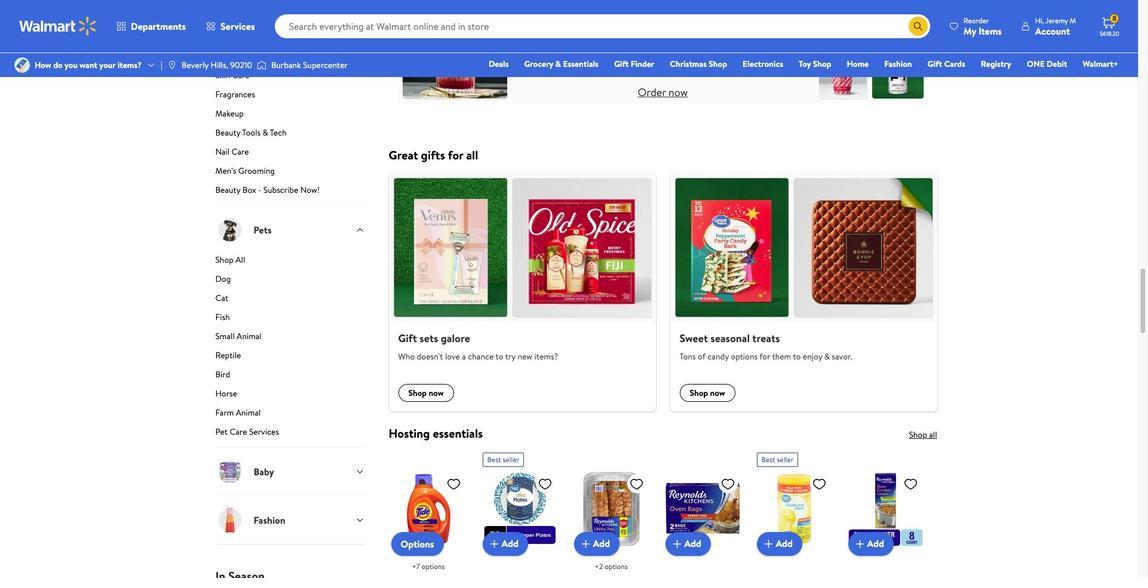 Task type: describe. For each thing, give the bounding box(es) containing it.
my
[[964, 24, 977, 37]]

classic
[[523, 34, 580, 60]]

add to cart image for reynolds oven bags, turkey size, 2 ct image
[[670, 537, 685, 552]]

who
[[398, 351, 415, 363]]

deals
[[489, 58, 509, 70]]

6 product group from the left
[[849, 448, 923, 579]]

farm animal link
[[216, 407, 365, 424]]

gift for cards
[[928, 58, 943, 70]]

order
[[638, 85, 666, 100]]

add button for great value ultra disposable paper dinner plates, white, 10 inch, 50 plates, patterned image
[[483, 532, 529, 556]]

great
[[389, 147, 418, 163]]

tech
[[270, 127, 287, 139]]

pickup
[[573, 60, 603, 75]]

+7 options
[[412, 562, 445, 572]]

pickup & delivery of beer, wine & more. from classic brews to seasonal favorites. order now. image
[[398, 15, 928, 118]]

add for add button for great value ultra disposable paper dinner plates, white, 10 inch, 50 plates, patterned image
[[502, 538, 519, 551]]

care for hair
[[233, 50, 250, 62]]

you
[[65, 59, 78, 71]]

+7
[[412, 562, 420, 572]]

new
[[518, 351, 533, 363]]

registry link
[[976, 57, 1017, 71]]

tools
[[242, 127, 261, 139]]

more.
[[727, 60, 754, 75]]

great value lemon scent disinfecting wipes, 75 count, 1 lbs, 5.5 ounce image
[[757, 472, 832, 547]]

$618.20
[[1101, 29, 1120, 38]]

debit
[[1047, 58, 1068, 70]]

burbank supercenter
[[271, 59, 348, 71]]

care for nail
[[232, 146, 249, 158]]

men's grooming link
[[216, 165, 365, 182]]

seller for great value lemon scent disinfecting wipes, 75 count, 1 lbs, 5.5 ounce image
[[777, 455, 794, 465]]

gift cards
[[928, 58, 966, 70]]

farm animal
[[216, 407, 261, 419]]

now!
[[301, 184, 320, 196]]

grooming
[[238, 165, 275, 177]]

beauty tools & tech link
[[216, 127, 365, 143]]

sweet seasonal treats tons of candy options for them to enjoy & savor.
[[680, 331, 853, 363]]

one
[[1027, 58, 1045, 70]]

Walmart Site-Wide search field
[[275, 14, 931, 38]]

makeup
[[216, 108, 244, 120]]

registry
[[981, 58, 1012, 70]]

dog link
[[216, 273, 365, 290]]

beer,
[[668, 60, 691, 75]]

add to cart image for reynolds kitchens heavy duty grilling pan, 13.25 x 9.63 x 3.5 inches image
[[579, 537, 593, 552]]

them
[[773, 351, 792, 363]]

toy
[[799, 58, 811, 70]]

fish
[[216, 311, 230, 323]]

reorder my items
[[964, 15, 1002, 37]]

2 product group from the left
[[483, 448, 557, 579]]

4 product group from the left
[[666, 448, 740, 579]]

love
[[445, 351, 460, 363]]

sweet seasonal treats list item
[[663, 173, 945, 412]]

care for skin
[[232, 69, 250, 81]]

gift finder link
[[609, 57, 660, 71]]

shop inside the sweet seasonal treats list item
[[690, 387, 709, 399]]

grocery & essentials
[[525, 58, 599, 70]]

1 horizontal spatial now
[[669, 85, 688, 100]]

1 vertical spatial services
[[249, 426, 279, 438]]

animal for small animal
[[237, 331, 262, 343]]

+2
[[595, 562, 603, 572]]

hills,
[[211, 59, 228, 71]]

fashion link
[[879, 57, 918, 71]]

animal for farm animal
[[236, 407, 261, 419]]

your
[[99, 59, 116, 71]]

walmart+
[[1083, 58, 1119, 70]]

account
[[1036, 24, 1071, 37]]

add button for reynolds kitchens heavy duty grilling pan, 13.25 x 9.63 x 3.5 inches image
[[574, 532, 620, 556]]

great gifts for all
[[389, 147, 478, 163]]

shop all link for premium beauty
[[216, 12, 365, 29]]

add to cart image for reynolds kitchens slow cooker liners, regular (fits 3-8 quarts), 8 count image on the right of page
[[853, 537, 868, 552]]

shop now for seasonal
[[690, 387, 726, 399]]

pet
[[216, 426, 228, 438]]

& inside sweet seasonal treats tons of candy options for them to enjoy & savor.
[[825, 351, 830, 363]]

beverly
[[182, 59, 209, 71]]

beauty box - subscribe now!
[[216, 184, 320, 196]]

gift finder
[[614, 58, 655, 70]]

best for great value ultra disposable paper dinner plates, white, 10 inch, 50 plates, patterned image
[[488, 455, 501, 465]]

one debit link
[[1022, 57, 1073, 71]]

bird link
[[216, 369, 365, 386]]

shop now for sets
[[409, 387, 444, 399]]

walmart+ link
[[1078, 57, 1124, 71]]

add to favorites list, reynolds kitchens slow cooker liners, regular (fits 3-8 quarts), 8 count image
[[904, 477, 919, 492]]

cat
[[216, 292, 229, 304]]

seller for great value ultra disposable paper dinner plates, white, 10 inch, 50 plates, patterned image
[[503, 455, 520, 465]]

shop all link for dog
[[216, 254, 365, 271]]

0 vertical spatial all
[[467, 147, 478, 163]]

fragrances
[[216, 88, 255, 100]]

order now link
[[638, 85, 688, 100]]

beauty for box
[[216, 184, 241, 196]]

0 vertical spatial for
[[448, 147, 464, 163]]

gift sets galore list item
[[382, 173, 663, 412]]

small
[[216, 331, 235, 343]]

pets button
[[216, 206, 365, 254]]

reynolds kitchens slow cooker liners, regular (fits 3-8 quarts), 8 count image
[[849, 472, 923, 547]]

doesn't
[[417, 351, 443, 363]]

gift for finder
[[614, 58, 629, 70]]

options link
[[391, 532, 444, 556]]

now for gift sets galore
[[429, 387, 444, 399]]

electronics link
[[738, 57, 789, 71]]

add to favorites list, great value lemon scent disinfecting wipes, 75 count, 1 lbs, 5.5 ounce image
[[813, 477, 827, 492]]

hi, jeremy m account
[[1036, 15, 1077, 37]]

0 vertical spatial beauty
[[250, 31, 275, 43]]

walmart image
[[19, 17, 97, 36]]

best seller for great value lemon scent disinfecting wipes, 75 count, 1 lbs, 5.5 ounce image
[[762, 455, 794, 465]]

care for pet
[[230, 426, 247, 438]]

sweet
[[680, 331, 708, 346]]

options for +7 options
[[422, 562, 445, 572]]

all for premium beauty
[[236, 12, 245, 24]]

1 horizontal spatial fashion
[[885, 58, 913, 70]]

baby button
[[216, 448, 365, 496]]

horse link
[[216, 388, 365, 405]]

tons
[[680, 351, 696, 363]]

8
[[1113, 13, 1117, 23]]

sets
[[420, 331, 438, 346]]

add to cart image for great value ultra disposable paper dinner plates, white, 10 inch, 50 plates, patterned image
[[488, 537, 502, 552]]

beauty tools & tech
[[216, 127, 287, 139]]

shop all
[[910, 429, 938, 441]]

items
[[979, 24, 1002, 37]]

christmas shop link
[[665, 57, 733, 71]]

gift for sets
[[398, 331, 417, 346]]

tide liquid laundry detergent, original, 64 loads 92 fl oz, he compatible image
[[391, 472, 466, 547]]

galore
[[441, 331, 470, 346]]

services inside popup button
[[221, 20, 255, 33]]



Task type: vqa. For each thing, say whether or not it's contained in the screenshot.
registry link
yes



Task type: locate. For each thing, give the bounding box(es) containing it.
gifts
[[421, 147, 445, 163]]

add button for reynolds kitchens slow cooker liners, regular (fits 3-8 quarts), 8 count image on the right of page
[[849, 532, 894, 556]]

now down candy
[[711, 387, 726, 399]]

toy shop
[[799, 58, 832, 70]]

reorder
[[964, 15, 990, 25]]

1 horizontal spatial  image
[[257, 59, 267, 71]]

shop now down candy
[[690, 387, 726, 399]]

animal up "pet care services"
[[236, 407, 261, 419]]

 image
[[14, 57, 30, 73]]

shop now inside the sweet seasonal treats list item
[[690, 387, 726, 399]]

1 vertical spatial all
[[930, 429, 938, 441]]

to inside gift sets galore who doesn't love a chance to try new items?
[[496, 351, 504, 363]]

premium beauty
[[216, 31, 275, 43]]

of
[[655, 60, 665, 75], [698, 351, 706, 363]]

4 add from the left
[[776, 538, 793, 551]]

cards
[[945, 58, 966, 70]]

fashion down baby
[[254, 514, 285, 527]]

gift
[[614, 58, 629, 70], [928, 58, 943, 70], [398, 331, 417, 346]]

0 vertical spatial seasonal
[[656, 34, 726, 60]]

shop up premium
[[216, 12, 234, 24]]

chance
[[468, 351, 494, 363]]

home
[[847, 58, 869, 70]]

gift left finder
[[614, 58, 629, 70]]

add button for reynolds oven bags, turkey size, 2 ct image
[[666, 532, 711, 556]]

shop all for premium beauty
[[216, 12, 245, 24]]

small animal
[[216, 331, 262, 343]]

fashion right home link
[[885, 58, 913, 70]]

0 vertical spatial services
[[221, 20, 255, 33]]

add button for great value lemon scent disinfecting wipes, 75 count, 1 lbs, 5.5 ounce image
[[757, 532, 803, 556]]

items? inside gift sets galore who doesn't love a chance to try new items?
[[535, 351, 558, 363]]

1 vertical spatial shop all link
[[216, 254, 365, 271]]

candy
[[708, 351, 729, 363]]

shop all
[[216, 12, 245, 24], [216, 254, 245, 266]]

0 vertical spatial items?
[[118, 59, 142, 71]]

now inside gift sets galore list item
[[429, 387, 444, 399]]

options right +2
[[605, 562, 628, 572]]

beauty right premium
[[250, 31, 275, 43]]

of right tons
[[698, 351, 706, 363]]

cat link
[[216, 292, 365, 309]]

all
[[467, 147, 478, 163], [930, 429, 938, 441]]

2 horizontal spatial add to cart image
[[853, 537, 868, 552]]

wine
[[694, 60, 715, 75]]

shop now down "doesn't"
[[409, 387, 444, 399]]

shop all link
[[910, 429, 938, 441]]

how do you want your items?
[[35, 59, 142, 71]]

0 horizontal spatial items?
[[118, 59, 142, 71]]

options right +7
[[422, 562, 445, 572]]

2 shop all from the top
[[216, 254, 245, 266]]

reynolds kitchens heavy duty grilling pan, 13.25 x 9.63 x 3.5 inches image
[[574, 472, 649, 547]]

grocery & essentials link
[[519, 57, 604, 71]]

for
[[448, 147, 464, 163], [760, 351, 771, 363]]

product group
[[391, 448, 466, 579], [483, 448, 557, 579], [574, 448, 649, 579], [666, 448, 740, 579], [757, 448, 832, 579], [849, 448, 923, 579]]

 image right |
[[167, 60, 177, 70]]

shop all link up premium beauty link
[[216, 12, 365, 29]]

burbank
[[271, 59, 301, 71]]

shop now
[[409, 387, 444, 399], [690, 387, 726, 399]]

1 add from the left
[[502, 538, 519, 551]]

add for add button related to reynolds kitchens slow cooker liners, regular (fits 3-8 quarts), 8 count image on the right of page
[[868, 538, 885, 551]]

 image
[[257, 59, 267, 71], [167, 60, 177, 70]]

delivery
[[616, 60, 652, 75]]

supercenter
[[303, 59, 348, 71]]

now inside the sweet seasonal treats list item
[[711, 387, 726, 399]]

0 vertical spatial of
[[655, 60, 665, 75]]

1 add button from the left
[[483, 532, 529, 556]]

5 add from the left
[[868, 538, 885, 551]]

electronics
[[743, 58, 784, 70]]

shop down who
[[409, 387, 427, 399]]

0 horizontal spatial fashion
[[254, 514, 285, 527]]

shop all link
[[216, 12, 365, 29], [216, 254, 365, 271]]

seller up great value ultra disposable paper dinner plates, white, 10 inch, 50 plates, patterned image
[[503, 455, 520, 465]]

a
[[462, 351, 466, 363]]

for inside sweet seasonal treats tons of candy options for them to enjoy & savor.
[[760, 351, 771, 363]]

1 vertical spatial beauty
[[216, 127, 241, 139]]

enjoy
[[803, 351, 823, 363]]

animal right small
[[237, 331, 262, 343]]

care right nail
[[232, 146, 249, 158]]

0 vertical spatial shop all
[[216, 12, 245, 24]]

beauty for tools
[[216, 127, 241, 139]]

0 vertical spatial animal
[[237, 331, 262, 343]]

1 vertical spatial items?
[[535, 351, 558, 363]]

best seller up great value lemon scent disinfecting wipes, 75 count, 1 lbs, 5.5 ounce image
[[762, 455, 794, 465]]

1 horizontal spatial items?
[[535, 351, 558, 363]]

90210
[[230, 59, 252, 71]]

great value ultra disposable paper dinner plates, white, 10 inch, 50 plates, patterned image
[[483, 472, 557, 547]]

product group containing options
[[391, 448, 466, 579]]

2 horizontal spatial now
[[711, 387, 726, 399]]

best for great value lemon scent disinfecting wipes, 75 count, 1 lbs, 5.5 ounce image
[[762, 455, 776, 465]]

0 horizontal spatial  image
[[167, 60, 177, 70]]

add to cart image
[[488, 537, 502, 552], [670, 537, 685, 552]]

2 seller from the left
[[777, 455, 794, 465]]

add to cart image
[[579, 537, 593, 552], [762, 537, 776, 552], [853, 537, 868, 552]]

3 product group from the left
[[574, 448, 649, 579]]

best up great value ultra disposable paper dinner plates, white, 10 inch, 50 plates, patterned image
[[488, 455, 501, 465]]

care
[[233, 50, 250, 62], [232, 69, 250, 81], [232, 146, 249, 158], [230, 426, 247, 438]]

departments button
[[106, 12, 196, 41]]

2 horizontal spatial gift
[[928, 58, 943, 70]]

1 horizontal spatial add to cart image
[[762, 537, 776, 552]]

reptile
[[216, 350, 241, 362]]

1 add to cart image from the left
[[488, 537, 502, 552]]

1 horizontal spatial of
[[698, 351, 706, 363]]

items? right new
[[535, 351, 558, 363]]

0 horizontal spatial seller
[[503, 455, 520, 465]]

options
[[731, 351, 758, 363], [422, 562, 445, 572], [605, 562, 628, 572]]

shop down tons
[[690, 387, 709, 399]]

2 add to cart image from the left
[[762, 537, 776, 552]]

1 all from the top
[[236, 12, 245, 24]]

now for sweet seasonal treats
[[711, 387, 726, 399]]

now down beer,
[[669, 85, 688, 100]]

0 vertical spatial fashion
[[885, 58, 913, 70]]

1 shop now from the left
[[409, 387, 444, 399]]

shop now inside gift sets galore list item
[[409, 387, 444, 399]]

savor.
[[832, 351, 853, 363]]

horse
[[216, 388, 237, 400]]

baby
[[254, 466, 274, 479]]

items? right your
[[118, 59, 142, 71]]

shop all for dog
[[216, 254, 245, 266]]

small animal link
[[216, 331, 365, 347]]

reptile link
[[216, 350, 365, 366]]

shop all link up "dog" link
[[216, 254, 365, 271]]

skin
[[216, 69, 230, 81]]

now
[[669, 85, 688, 100], [429, 387, 444, 399], [711, 387, 726, 399]]

hair
[[216, 50, 231, 62]]

best seller up great value ultra disposable paper dinner plates, white, 10 inch, 50 plates, patterned image
[[488, 455, 520, 465]]

add to favorites list, great value ultra disposable paper dinner plates, white, 10 inch, 50 plates, patterned image
[[538, 477, 553, 492]]

0 horizontal spatial now
[[429, 387, 444, 399]]

farm
[[216, 407, 234, 419]]

gift up who
[[398, 331, 417, 346]]

0 horizontal spatial all
[[467, 147, 478, 163]]

1 vertical spatial seasonal
[[711, 331, 750, 346]]

add to cart image for great value lemon scent disinfecting wipes, 75 count, 1 lbs, 5.5 ounce image
[[762, 537, 776, 552]]

for left them
[[760, 351, 771, 363]]

christmas shop
[[670, 58, 728, 70]]

hair care
[[216, 50, 250, 62]]

1 horizontal spatial seller
[[777, 455, 794, 465]]

care right pet
[[230, 426, 247, 438]]

1 vertical spatial of
[[698, 351, 706, 363]]

add to favorites list, tide liquid laundry detergent, original, 64 loads 92 fl oz, he compatible image
[[447, 477, 461, 492]]

want
[[80, 59, 97, 71]]

options for +2 options
[[605, 562, 628, 572]]

care right "hair"
[[233, 50, 250, 62]]

men's grooming
[[216, 165, 275, 177]]

1 best seller from the left
[[488, 455, 520, 465]]

list containing gift sets galore
[[382, 173, 945, 412]]

2 add button from the left
[[574, 532, 620, 556]]

1 vertical spatial all
[[236, 254, 245, 266]]

nail care link
[[216, 146, 365, 163]]

2 best seller from the left
[[762, 455, 794, 465]]

beauty
[[250, 31, 275, 43], [216, 127, 241, 139], [216, 184, 241, 196]]

2 shop now from the left
[[690, 387, 726, 399]]

bird
[[216, 369, 230, 381]]

jeremy
[[1046, 15, 1069, 25]]

3 add button from the left
[[666, 532, 711, 556]]

shop right christmas
[[709, 58, 728, 70]]

services
[[221, 20, 255, 33], [249, 426, 279, 438]]

to inside sweet seasonal treats tons of candy options for them to enjoy & savor.
[[793, 351, 801, 363]]

add button
[[483, 532, 529, 556], [574, 532, 620, 556], [666, 532, 711, 556], [757, 532, 803, 556], [849, 532, 894, 556]]

add to favorites list, reynolds kitchens heavy duty grilling pan, 13.25 x 9.63 x 3.5 inches image
[[630, 477, 644, 492]]

box
[[243, 184, 256, 196]]

gift inside gift sets galore who doesn't love a chance to try new items?
[[398, 331, 417, 346]]

options right candy
[[731, 351, 758, 363]]

4 add button from the left
[[757, 532, 803, 556]]

1 to from the left
[[496, 351, 504, 363]]

of inside sweet seasonal treats tons of candy options for them to enjoy & savor.
[[698, 351, 706, 363]]

shop all up dog
[[216, 254, 245, 266]]

essentials
[[563, 58, 599, 70]]

seasonal
[[656, 34, 726, 60], [711, 331, 750, 346]]

1 horizontal spatial best
[[762, 455, 776, 465]]

beauty inside "link"
[[216, 184, 241, 196]]

3 add from the left
[[685, 538, 702, 551]]

1 horizontal spatial to
[[793, 351, 801, 363]]

hi,
[[1036, 15, 1045, 25]]

|
[[161, 59, 163, 71]]

0 horizontal spatial add to cart image
[[488, 537, 502, 552]]

0 horizontal spatial options
[[422, 562, 445, 572]]

1 horizontal spatial best seller
[[762, 455, 794, 465]]

1 vertical spatial fashion
[[254, 514, 285, 527]]

0 horizontal spatial of
[[655, 60, 665, 75]]

of inside classic brews & seasonal favorites pickup & delivery of beer, wine & more.
[[655, 60, 665, 75]]

0 horizontal spatial gift
[[398, 331, 417, 346]]

add for add button associated with reynolds oven bags, turkey size, 2 ct image
[[685, 538, 702, 551]]

all up "dog" link
[[236, 254, 245, 266]]

shop right toy
[[813, 58, 832, 70]]

departments
[[131, 20, 186, 33]]

1 best from the left
[[488, 455, 501, 465]]

add for reynolds kitchens heavy duty grilling pan, 13.25 x 9.63 x 3.5 inches image add button
[[593, 538, 610, 551]]

2 to from the left
[[793, 351, 801, 363]]

home link
[[842, 57, 875, 71]]

shop inside gift sets galore list item
[[409, 387, 427, 399]]

1 horizontal spatial for
[[760, 351, 771, 363]]

1 shop all link from the top
[[216, 12, 365, 29]]

all for dog
[[236, 254, 245, 266]]

1 product group from the left
[[391, 448, 466, 579]]

search icon image
[[914, 22, 924, 31]]

for right gifts
[[448, 147, 464, 163]]

best up great value lemon scent disinfecting wipes, 75 count, 1 lbs, 5.5 ounce image
[[762, 455, 776, 465]]

seller up great value lemon scent disinfecting wipes, 75 count, 1 lbs, 5.5 ounce image
[[777, 455, 794, 465]]

shop all up premium
[[216, 12, 245, 24]]

2 all from the top
[[236, 254, 245, 266]]

0 horizontal spatial add to cart image
[[579, 537, 593, 552]]

 image right 90210
[[257, 59, 267, 71]]

1 shop all from the top
[[216, 12, 245, 24]]

1 vertical spatial for
[[760, 351, 771, 363]]

1 vertical spatial shop all
[[216, 254, 245, 266]]

1 seller from the left
[[503, 455, 520, 465]]

gift sets galore who doesn't love a chance to try new items?
[[398, 331, 558, 363]]

0 vertical spatial all
[[236, 12, 245, 24]]

5 add button from the left
[[849, 532, 894, 556]]

finder
[[631, 58, 655, 70]]

2 best from the left
[[762, 455, 776, 465]]

2 add to cart image from the left
[[670, 537, 685, 552]]

add for add button associated with great value lemon scent disinfecting wipes, 75 count, 1 lbs, 5.5 ounce image
[[776, 538, 793, 551]]

of right finder
[[655, 60, 665, 75]]

care right the skin
[[232, 69, 250, 81]]

1 horizontal spatial add to cart image
[[670, 537, 685, 552]]

fish link
[[216, 311, 365, 328]]

pet care services link
[[216, 426, 365, 448]]

list
[[382, 173, 945, 412]]

brews
[[585, 34, 634, 60]]

1 horizontal spatial options
[[605, 562, 628, 572]]

seasonal inside classic brews & seasonal favorites pickup & delivery of beer, wine & more.
[[656, 34, 726, 60]]

do
[[53, 59, 63, 71]]

 image for beverly hills, 90210
[[167, 60, 177, 70]]

christmas
[[670, 58, 707, 70]]

treats
[[753, 331, 780, 346]]

0 horizontal spatial for
[[448, 147, 464, 163]]

services up hair care
[[221, 20, 255, 33]]

1 horizontal spatial gift
[[614, 58, 629, 70]]

premium beauty link
[[216, 31, 365, 48]]

now down "doesn't"
[[429, 387, 444, 399]]

2 shop all link from the top
[[216, 254, 365, 271]]

best seller for great value ultra disposable paper dinner plates, white, 10 inch, 50 plates, patterned image
[[488, 455, 520, 465]]

0 horizontal spatial shop now
[[409, 387, 444, 399]]

to right them
[[793, 351, 801, 363]]

to left 'try'
[[496, 351, 504, 363]]

Search search field
[[275, 14, 931, 38]]

5 product group from the left
[[757, 448, 832, 579]]

gift left cards
[[928, 58, 943, 70]]

essentials
[[433, 425, 483, 442]]

options inside sweet seasonal treats tons of candy options for them to enjoy & savor.
[[731, 351, 758, 363]]

0 horizontal spatial best seller
[[488, 455, 520, 465]]

2 add from the left
[[593, 538, 610, 551]]

services down farm animal link
[[249, 426, 279, 438]]

hosting
[[389, 425, 430, 442]]

nail
[[216, 146, 230, 158]]

seasonal inside sweet seasonal treats tons of candy options for them to enjoy & savor.
[[711, 331, 750, 346]]

try
[[506, 351, 516, 363]]

1 vertical spatial animal
[[236, 407, 261, 419]]

0 horizontal spatial to
[[496, 351, 504, 363]]

fashion inside dropdown button
[[254, 514, 285, 527]]

beauty down the men's
[[216, 184, 241, 196]]

1 horizontal spatial all
[[930, 429, 938, 441]]

shop up dog
[[216, 254, 234, 266]]

1 add to cart image from the left
[[579, 537, 593, 552]]

m
[[1070, 15, 1077, 25]]

add to favorites list, reynolds oven bags, turkey size, 2 ct image
[[721, 477, 736, 492]]

2 vertical spatial beauty
[[216, 184, 241, 196]]

beauty box - subscribe now! link
[[216, 184, 365, 206]]

grocery
[[525, 58, 554, 70]]

2 horizontal spatial options
[[731, 351, 758, 363]]

skin care link
[[216, 69, 365, 86]]

beauty down makeup
[[216, 127, 241, 139]]

add
[[502, 538, 519, 551], [593, 538, 610, 551], [685, 538, 702, 551], [776, 538, 793, 551], [868, 538, 885, 551]]

 image for burbank supercenter
[[257, 59, 267, 71]]

reynolds oven bags, turkey size, 2 ct image
[[666, 472, 740, 547]]

all up "premium beauty"
[[236, 12, 245, 24]]

0 horizontal spatial best
[[488, 455, 501, 465]]

0 vertical spatial shop all link
[[216, 12, 365, 29]]

dog
[[216, 273, 231, 285]]

3 add to cart image from the left
[[853, 537, 868, 552]]

shop up add to favorites list, reynolds kitchens slow cooker liners, regular (fits 3-8 quarts), 8 count image
[[910, 429, 928, 441]]

1 horizontal spatial shop now
[[690, 387, 726, 399]]



